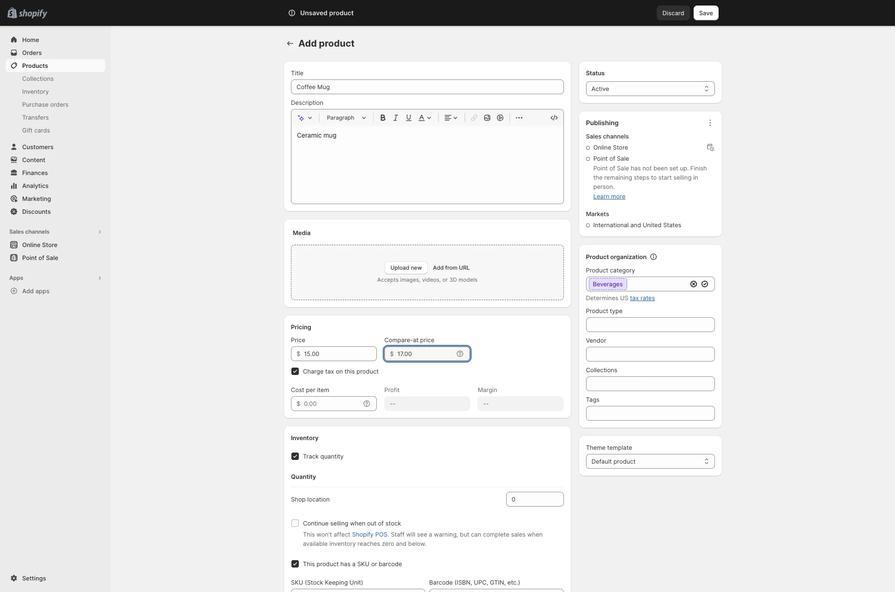 Task type: describe. For each thing, give the bounding box(es) containing it.
at
[[413, 336, 419, 344]]

affect
[[334, 531, 350, 538]]

online store inside button
[[22, 241, 57, 249]]

Price text field
[[304, 347, 377, 361]]

shopify
[[352, 531, 374, 538]]

this
[[345, 368, 355, 375]]

discard button
[[657, 6, 690, 20]]

store inside button
[[42, 241, 57, 249]]

channels inside button
[[25, 228, 50, 235]]

barcode
[[379, 560, 402, 568]]

save
[[699, 9, 713, 17]]

charge tax on this product
[[303, 368, 379, 375]]

new
[[411, 264, 422, 271]]

apps
[[35, 287, 49, 295]]

product for this product has a sku or barcode
[[317, 560, 339, 568]]

gift
[[22, 127, 33, 134]]

discard
[[663, 9, 685, 17]]

save button
[[694, 6, 719, 20]]

shopify image
[[19, 10, 47, 19]]

compare-
[[385, 336, 413, 344]]

0 horizontal spatial when
[[350, 520, 366, 527]]

sales channels button
[[6, 225, 105, 238]]

Vendor text field
[[586, 347, 715, 362]]

staff
[[391, 531, 405, 538]]

steps
[[634, 174, 650, 181]]

point of sale has not been set up. finish the remaining steps to start selling in person. learn more
[[594, 164, 707, 200]]

upload
[[391, 264, 409, 271]]

upc,
[[474, 579, 488, 586]]

$ for compare-at price
[[390, 350, 394, 358]]

Compare-at price text field
[[398, 347, 454, 361]]

shop
[[291, 496, 306, 503]]

1 horizontal spatial inventory
[[291, 434, 319, 442]]

cost
[[291, 386, 304, 394]]

keeping
[[325, 579, 348, 586]]

content link
[[6, 153, 105, 166]]

product type
[[586, 307, 623, 315]]

media
[[293, 229, 311, 237]]

0 vertical spatial and
[[631, 221, 641, 229]]

quantity
[[321, 453, 344, 460]]

unsaved product
[[300, 9, 354, 17]]

stock
[[386, 520, 401, 527]]

out
[[367, 520, 377, 527]]

see
[[417, 531, 427, 538]]

1 vertical spatial selling
[[330, 520, 348, 527]]

products
[[22, 62, 48, 69]]

0 vertical spatial online
[[594, 144, 612, 151]]

this product has a sku or barcode
[[303, 560, 402, 568]]

inventory
[[330, 540, 356, 548]]

images,
[[400, 276, 421, 283]]

us
[[620, 294, 629, 302]]

Title text field
[[291, 79, 564, 94]]

0 horizontal spatial sku
[[291, 579, 303, 586]]

0 vertical spatial point of sale
[[594, 155, 629, 162]]

0 vertical spatial sale
[[617, 155, 629, 162]]

Profit text field
[[385, 396, 471, 411]]

per
[[306, 386, 315, 394]]

products link
[[6, 59, 105, 72]]

Cost per item text field
[[304, 396, 360, 411]]

cost per item
[[291, 386, 329, 394]]

price
[[420, 336, 435, 344]]

point of sale link
[[6, 251, 105, 264]]

warning,
[[434, 531, 458, 538]]

default product
[[592, 458, 636, 465]]

sales
[[511, 531, 526, 538]]

content
[[22, 156, 45, 164]]

customers link
[[6, 140, 105, 153]]

analytics link
[[6, 179, 105, 192]]

sales channels inside button
[[9, 228, 50, 235]]

has inside point of sale has not been set up. finish the remaining steps to start selling in person. learn more
[[631, 164, 641, 172]]

from
[[445, 264, 458, 271]]

available
[[303, 540, 328, 548]]

apps
[[9, 274, 23, 281]]

point of sale inside button
[[22, 254, 58, 262]]

been
[[654, 164, 668, 172]]

.
[[388, 531, 389, 538]]

1 horizontal spatial online store
[[594, 144, 628, 151]]

0 horizontal spatial or
[[371, 560, 377, 568]]

0 vertical spatial sku
[[357, 560, 370, 568]]

selling inside point of sale has not been set up. finish the remaining steps to start selling in person. learn more
[[674, 174, 692, 181]]

sku (stock keeping unit)
[[291, 579, 363, 586]]

0 vertical spatial or
[[443, 276, 448, 283]]

shopify pos link
[[352, 531, 388, 538]]

0 vertical spatial tax
[[630, 294, 639, 302]]

sale inside point of sale has not been set up. finish the remaining steps to start selling in person. learn more
[[617, 164, 629, 172]]

transfers
[[22, 114, 49, 121]]

product for product category
[[586, 267, 608, 274]]

Product category text field
[[586, 277, 688, 292]]

to
[[651, 174, 657, 181]]

can
[[471, 531, 481, 538]]

continue
[[303, 520, 329, 527]]

$ for cost per item
[[297, 400, 300, 408]]

add apps button
[[6, 285, 105, 298]]

url
[[459, 264, 470, 271]]

up.
[[680, 164, 689, 172]]

shop location
[[291, 496, 330, 503]]

(isbn,
[[455, 579, 472, 586]]

paragraph
[[327, 114, 355, 121]]

compare-at price
[[385, 336, 435, 344]]

online inside button
[[22, 241, 40, 249]]

learn more link
[[594, 193, 626, 200]]

of inside point of sale has not been set up. finish the remaining steps to start selling in person. learn more
[[610, 164, 616, 172]]

vendor
[[586, 337, 607, 344]]

gift cards
[[22, 127, 50, 134]]

finances link
[[6, 166, 105, 179]]

purchase orders
[[22, 101, 69, 108]]

1 horizontal spatial collections
[[586, 366, 618, 374]]

unit)
[[350, 579, 363, 586]]

product right this
[[357, 368, 379, 375]]

0 vertical spatial inventory
[[22, 88, 49, 95]]

profit
[[385, 386, 400, 394]]

finish
[[691, 164, 707, 172]]

barcode (isbn, upc, gtin, etc.)
[[429, 579, 521, 586]]

product category
[[586, 267, 635, 274]]

on
[[336, 368, 343, 375]]

but
[[460, 531, 470, 538]]

add for add from url
[[433, 264, 444, 271]]

settings link
[[6, 572, 105, 585]]

more
[[611, 193, 626, 200]]



Task type: locate. For each thing, give the bounding box(es) containing it.
videos,
[[422, 276, 441, 283]]

2 vertical spatial sale
[[46, 254, 58, 262]]

gift cards link
[[6, 124, 105, 137]]

product for unsaved product
[[329, 9, 354, 17]]

and left united
[[631, 221, 641, 229]]

type
[[610, 307, 623, 315]]

0 vertical spatial selling
[[674, 174, 692, 181]]

2 horizontal spatial add
[[433, 264, 444, 271]]

0 vertical spatial store
[[613, 144, 628, 151]]

product for add product
[[319, 38, 355, 49]]

learn
[[594, 193, 610, 200]]

point of sale
[[594, 155, 629, 162], [22, 254, 58, 262]]

paragraph button
[[323, 112, 370, 123]]

add up title
[[298, 38, 317, 49]]

1 horizontal spatial sku
[[357, 560, 370, 568]]

SKU (Stock Keeping Unit) text field
[[291, 589, 426, 592]]

1 vertical spatial sale
[[617, 164, 629, 172]]

1 horizontal spatial has
[[631, 164, 641, 172]]

tax right us
[[630, 294, 639, 302]]

title
[[291, 69, 304, 77]]

margin
[[478, 386, 497, 394]]

0 horizontal spatial has
[[341, 560, 351, 568]]

2 vertical spatial add
[[22, 287, 34, 295]]

product for product type
[[586, 307, 608, 315]]

this up available
[[303, 531, 315, 538]]

or left 3d
[[443, 276, 448, 283]]

1 horizontal spatial point of sale
[[594, 155, 629, 162]]

1 horizontal spatial online
[[594, 144, 612, 151]]

1 horizontal spatial when
[[528, 531, 543, 538]]

0 horizontal spatial and
[[396, 540, 407, 548]]

Barcode (ISBN, UPC, GTIN, etc.) text field
[[429, 589, 564, 592]]

sku up unit)
[[357, 560, 370, 568]]

product
[[586, 253, 609, 261], [586, 267, 608, 274], [586, 307, 608, 315]]

1 vertical spatial online
[[22, 241, 40, 249]]

$ for price
[[297, 350, 300, 358]]

collections down products
[[22, 75, 54, 82]]

theme template
[[586, 444, 632, 451]]

when inside '. staff will see a warning, but can complete sales when available inventory reaches zero and below.'
[[528, 531, 543, 538]]

marketing link
[[6, 192, 105, 205]]

sales channels
[[586, 133, 629, 140], [9, 228, 50, 235]]

location
[[307, 496, 330, 503]]

online store button
[[0, 238, 111, 251]]

this up (stock
[[303, 560, 315, 568]]

sales channels down the 'discounts'
[[9, 228, 50, 235]]

person.
[[594, 183, 615, 190]]

online store down the publishing
[[594, 144, 628, 151]]

0 vertical spatial sales channels
[[586, 133, 629, 140]]

0 horizontal spatial add
[[22, 287, 34, 295]]

in
[[694, 174, 698, 181]]

store up remaining
[[613, 144, 628, 151]]

2 vertical spatial product
[[586, 307, 608, 315]]

product organization
[[586, 253, 647, 261]]

product up the sku (stock keeping unit)
[[317, 560, 339, 568]]

add left apps
[[22, 287, 34, 295]]

channels down the publishing
[[603, 133, 629, 140]]

online store link
[[6, 238, 105, 251]]

1 vertical spatial store
[[42, 241, 57, 249]]

home
[[22, 36, 39, 43]]

Product type text field
[[586, 317, 715, 332]]

publishing
[[586, 119, 619, 127]]

product right unsaved
[[329, 9, 354, 17]]

0 horizontal spatial selling
[[330, 520, 348, 527]]

zero
[[382, 540, 394, 548]]

sku left (stock
[[291, 579, 303, 586]]

1 vertical spatial a
[[352, 560, 356, 568]]

will
[[406, 531, 416, 538]]

sales
[[586, 133, 602, 140], [9, 228, 24, 235]]

selling up affect
[[330, 520, 348, 527]]

active
[[592, 85, 609, 92]]

0 horizontal spatial inventory
[[22, 88, 49, 95]]

None number field
[[506, 492, 550, 507]]

product for default product
[[614, 458, 636, 465]]

selling down 'up.'
[[674, 174, 692, 181]]

0 horizontal spatial collections
[[22, 75, 54, 82]]

this for this won't affect shopify pos
[[303, 531, 315, 538]]

product down determines
[[586, 307, 608, 315]]

or left barcode
[[371, 560, 377, 568]]

1 horizontal spatial tax
[[630, 294, 639, 302]]

0 horizontal spatial online store
[[22, 241, 57, 249]]

accepts
[[377, 276, 399, 283]]

add for add apps
[[22, 287, 34, 295]]

sales inside sales channels button
[[9, 228, 24, 235]]

store down sales channels button
[[42, 241, 57, 249]]

2 vertical spatial point
[[22, 254, 37, 262]]

a up unit)
[[352, 560, 356, 568]]

description
[[291, 99, 323, 106]]

0 vertical spatial product
[[586, 253, 609, 261]]

and down staff on the bottom of page
[[396, 540, 407, 548]]

0 horizontal spatial online
[[22, 241, 40, 249]]

tax
[[630, 294, 639, 302], [325, 368, 334, 375]]

0 horizontal spatial sales
[[9, 228, 24, 235]]

1 vertical spatial collections
[[586, 366, 618, 374]]

0 horizontal spatial sales channels
[[9, 228, 50, 235]]

collections down vendor
[[586, 366, 618, 374]]

unsaved
[[300, 9, 328, 17]]

when right sales
[[528, 531, 543, 538]]

0 horizontal spatial channels
[[25, 228, 50, 235]]

1 vertical spatial when
[[528, 531, 543, 538]]

1 vertical spatial sales
[[9, 228, 24, 235]]

0 vertical spatial add
[[298, 38, 317, 49]]

selling
[[674, 174, 692, 181], [330, 520, 348, 527]]

1 vertical spatial or
[[371, 560, 377, 568]]

2 product from the top
[[586, 267, 608, 274]]

has up steps
[[631, 164, 641, 172]]

tags
[[586, 396, 600, 403]]

inventory
[[22, 88, 49, 95], [291, 434, 319, 442]]

1 horizontal spatial or
[[443, 276, 448, 283]]

0 vertical spatial online store
[[594, 144, 628, 151]]

tax left on
[[325, 368, 334, 375]]

category
[[610, 267, 635, 274]]

1 horizontal spatial and
[[631, 221, 641, 229]]

online store down sales channels button
[[22, 241, 57, 249]]

Collections text field
[[586, 377, 715, 391]]

1 horizontal spatial selling
[[674, 174, 692, 181]]

track
[[303, 453, 319, 460]]

determines us tax rates
[[586, 294, 655, 302]]

when up shopify
[[350, 520, 366, 527]]

states
[[663, 221, 682, 229]]

purchase orders link
[[6, 98, 105, 111]]

discounts link
[[6, 205, 105, 218]]

sale
[[617, 155, 629, 162], [617, 164, 629, 172], [46, 254, 58, 262]]

0 vertical spatial this
[[303, 531, 315, 538]]

collections link
[[6, 72, 105, 85]]

online down the publishing
[[594, 144, 612, 151]]

product for product organization
[[586, 253, 609, 261]]

add from url button
[[433, 264, 470, 271]]

1 vertical spatial point
[[594, 164, 608, 172]]

pos
[[375, 531, 388, 538]]

1 vertical spatial point of sale
[[22, 254, 58, 262]]

1 this from the top
[[303, 531, 315, 538]]

markets
[[586, 210, 609, 218]]

online down sales channels button
[[22, 241, 40, 249]]

$ down compare-
[[390, 350, 394, 358]]

0 vertical spatial channels
[[603, 133, 629, 140]]

a inside '. staff will see a warning, but can complete sales when available inventory reaches zero and below.'
[[429, 531, 432, 538]]

1 vertical spatial and
[[396, 540, 407, 548]]

inventory up purchase
[[22, 88, 49, 95]]

$ down "cost"
[[297, 400, 300, 408]]

2 this from the top
[[303, 560, 315, 568]]

0 horizontal spatial tax
[[325, 368, 334, 375]]

1 vertical spatial product
[[586, 267, 608, 274]]

1 horizontal spatial add
[[298, 38, 317, 49]]

1 vertical spatial sku
[[291, 579, 303, 586]]

(stock
[[305, 579, 323, 586]]

transfers link
[[6, 111, 105, 124]]

this won't affect shopify pos
[[303, 531, 388, 538]]

point inside button
[[22, 254, 37, 262]]

sales down the publishing
[[586, 133, 602, 140]]

a right "see" on the bottom left of the page
[[429, 531, 432, 538]]

accepts images, videos, or 3d models
[[377, 276, 478, 283]]

Margin text field
[[478, 396, 564, 411]]

has down inventory in the left of the page
[[341, 560, 351, 568]]

item
[[317, 386, 329, 394]]

united
[[643, 221, 662, 229]]

Tags text field
[[586, 406, 715, 421]]

sales down the 'discounts'
[[9, 228, 24, 235]]

status
[[586, 69, 605, 77]]

0 vertical spatial a
[[429, 531, 432, 538]]

0 vertical spatial when
[[350, 520, 366, 527]]

and inside '. staff will see a warning, but can complete sales when available inventory reaches zero and below.'
[[396, 540, 407, 548]]

product down search
[[319, 38, 355, 49]]

1 horizontal spatial store
[[613, 144, 628, 151]]

international
[[594, 221, 629, 229]]

point inside point of sale has not been set up. finish the remaining steps to start selling in person. learn more
[[594, 164, 608, 172]]

channels down the 'discounts'
[[25, 228, 50, 235]]

1 vertical spatial this
[[303, 560, 315, 568]]

3 product from the top
[[586, 307, 608, 315]]

1 horizontal spatial a
[[429, 531, 432, 538]]

customers
[[22, 143, 54, 151]]

add inside button
[[22, 287, 34, 295]]

sale inside button
[[46, 254, 58, 262]]

this for this product has a sku or barcode
[[303, 560, 315, 568]]

online store
[[594, 144, 628, 151], [22, 241, 57, 249]]

0 vertical spatial point
[[594, 155, 608, 162]]

point of sale up remaining
[[594, 155, 629, 162]]

determines
[[586, 294, 619, 302]]

tax rates link
[[630, 294, 655, 302]]

online
[[594, 144, 612, 151], [22, 241, 40, 249]]

product down template
[[614, 458, 636, 465]]

collections inside 'link'
[[22, 75, 54, 82]]

1 vertical spatial sales channels
[[9, 228, 50, 235]]

1 horizontal spatial sales
[[586, 133, 602, 140]]

$ down 'price' at the left
[[297, 350, 300, 358]]

inventory up track
[[291, 434, 319, 442]]

$
[[297, 350, 300, 358], [390, 350, 394, 358], [297, 400, 300, 408]]

or
[[443, 276, 448, 283], [371, 560, 377, 568]]

1 vertical spatial channels
[[25, 228, 50, 235]]

start
[[659, 174, 672, 181]]

1 horizontal spatial channels
[[603, 133, 629, 140]]

upload new button
[[385, 262, 428, 274]]

of inside button
[[39, 254, 44, 262]]

0 vertical spatial sales
[[586, 133, 602, 140]]

point of sale button
[[0, 251, 111, 264]]

product up product category
[[586, 253, 609, 261]]

a
[[429, 531, 432, 538], [352, 560, 356, 568]]

not
[[643, 164, 652, 172]]

1 horizontal spatial sales channels
[[586, 133, 629, 140]]

1 vertical spatial has
[[341, 560, 351, 568]]

product down product organization
[[586, 267, 608, 274]]

0 vertical spatial collections
[[22, 75, 54, 82]]

1 product from the top
[[586, 253, 609, 261]]

0 horizontal spatial point of sale
[[22, 254, 58, 262]]

collections
[[22, 75, 54, 82], [586, 366, 618, 374]]

cards
[[34, 127, 50, 134]]

sales channels down the publishing
[[586, 133, 629, 140]]

reaches
[[358, 540, 380, 548]]

default
[[592, 458, 612, 465]]

1 vertical spatial add
[[433, 264, 444, 271]]

quantity
[[291, 473, 316, 481]]

add product
[[298, 38, 355, 49]]

1 vertical spatial inventory
[[291, 434, 319, 442]]

add from url
[[433, 264, 470, 271]]

1 vertical spatial tax
[[325, 368, 334, 375]]

charge
[[303, 368, 324, 375]]

0 horizontal spatial store
[[42, 241, 57, 249]]

0 vertical spatial has
[[631, 164, 641, 172]]

point of sale down online store link
[[22, 254, 58, 262]]

add left from
[[433, 264, 444, 271]]

below.
[[408, 540, 427, 548]]

add for add product
[[298, 38, 317, 49]]

template
[[607, 444, 632, 451]]

search
[[329, 9, 349, 17]]

orders link
[[6, 46, 105, 59]]

0 horizontal spatial a
[[352, 560, 356, 568]]

1 vertical spatial online store
[[22, 241, 57, 249]]



Task type: vqa. For each thing, say whether or not it's contained in the screenshot.
My Store
no



